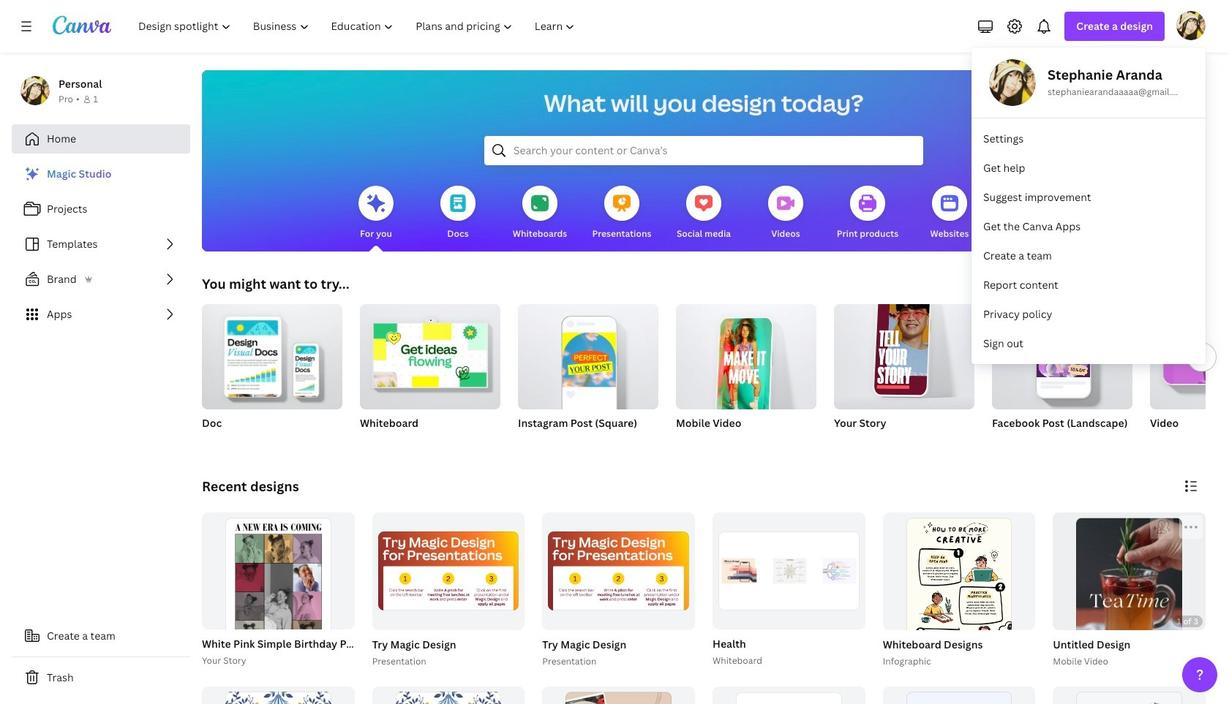 Task type: describe. For each thing, give the bounding box(es) containing it.
Search search field
[[514, 137, 894, 165]]

1 horizontal spatial list
[[972, 124, 1206, 359]]



Task type: vqa. For each thing, say whether or not it's contained in the screenshot.
Search SEARCH FIELD at the top
yes



Task type: locate. For each thing, give the bounding box(es) containing it.
0 horizontal spatial list
[[12, 160, 190, 329]]

menu
[[972, 48, 1206, 364]]

None search field
[[484, 136, 923, 165]]

stephanie aranda image
[[1177, 11, 1206, 40]]

group
[[834, 296, 975, 449], [834, 296, 975, 410], [202, 299, 342, 449], [202, 299, 342, 410], [360, 299, 500, 449], [360, 299, 500, 410], [518, 299, 658, 449], [518, 299, 658, 410], [676, 299, 817, 449], [676, 299, 817, 418], [992, 304, 1133, 449], [1150, 304, 1229, 449], [199, 513, 499, 705], [202, 513, 355, 705], [369, 513, 525, 669], [372, 513, 525, 630], [539, 513, 695, 669], [542, 513, 695, 630], [710, 513, 865, 669], [713, 513, 865, 630], [880, 513, 1036, 705], [1050, 513, 1206, 705], [1053, 513, 1206, 705], [202, 687, 355, 705], [372, 687, 525, 705], [542, 687, 695, 705], [713, 687, 865, 705], [883, 687, 1036, 705], [1053, 687, 1206, 705]]

top level navigation element
[[129, 12, 588, 41]]

list
[[972, 124, 1206, 359], [12, 160, 190, 329]]



